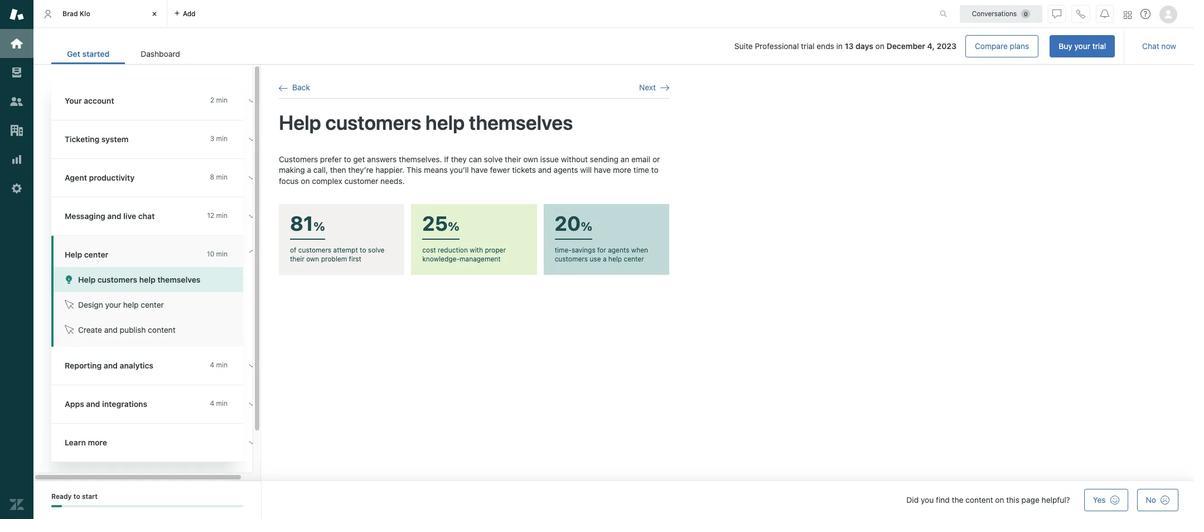 Task type: locate. For each thing, give the bounding box(es) containing it.
own inside of customers attempt to solve their own problem first
[[306, 255, 319, 264]]

a left call,
[[307, 165, 311, 175]]

organizations image
[[9, 123, 24, 138]]

klo
[[80, 9, 90, 18]]

0 horizontal spatial more
[[88, 438, 107, 447]]

first
[[349, 255, 362, 264]]

1 horizontal spatial your
[[1075, 41, 1091, 51]]

help down 'help center'
[[78, 275, 96, 285]]

reporting and analytics heading
[[51, 347, 263, 386]]

center down help customers help themselves button
[[141, 300, 164, 310]]

a right use
[[603, 255, 607, 264]]

1 vertical spatial help customers help themselves
[[78, 275, 201, 285]]

customers inside of customers attempt to solve their own problem first
[[298, 246, 331, 255]]

and down issue
[[538, 165, 552, 175]]

0 horizontal spatial themselves
[[157, 275, 201, 285]]

content
[[148, 325, 176, 335], [966, 495, 993, 505]]

1 horizontal spatial help customers help themselves
[[279, 111, 573, 135]]

0 vertical spatial help
[[279, 111, 321, 135]]

min inside messaging and live chat heading
[[216, 211, 228, 220]]

help customers help themselves up design your help center button
[[78, 275, 201, 285]]

complex
[[312, 176, 342, 186]]

3 % from the left
[[581, 219, 593, 234]]

your right "design"
[[105, 300, 121, 310]]

have down the can
[[471, 165, 488, 175]]

admin image
[[9, 181, 24, 196]]

proper
[[485, 246, 506, 255]]

min for messaging and live chat
[[216, 211, 228, 220]]

this
[[1007, 495, 1020, 505]]

prefer
[[320, 154, 342, 164]]

1 horizontal spatial on
[[876, 41, 885, 51]]

content inside button
[[148, 325, 176, 335]]

brad klo
[[62, 9, 90, 18]]

their
[[505, 154, 521, 164], [290, 255, 305, 264]]

find
[[936, 495, 950, 505]]

have down sending
[[594, 165, 611, 175]]

1 vertical spatial help
[[65, 250, 82, 259]]

button displays agent's chat status as invisible. image
[[1053, 9, 1062, 18]]

tab list containing get started
[[51, 44, 196, 64]]

8 min
[[210, 173, 228, 181]]

1 vertical spatial more
[[88, 438, 107, 447]]

1 vertical spatial 4
[[210, 399, 214, 408]]

and inside button
[[104, 325, 118, 335]]

1 horizontal spatial more
[[613, 165, 632, 175]]

tickets
[[512, 165, 536, 175]]

1 horizontal spatial a
[[603, 255, 607, 264]]

0 vertical spatial agents
[[554, 165, 578, 175]]

their inside customers prefer to get answers themselves. if they can solve their own issue without sending an email or making a call, then they're happier. this means you'll have fewer tickets and agents will have more time to focus on complex customer needs.
[[505, 154, 521, 164]]

1 vertical spatial on
[[301, 176, 310, 186]]

2
[[210, 96, 214, 104]]

call,
[[314, 165, 328, 175]]

trial for professional
[[801, 41, 815, 51]]

0 vertical spatial own
[[523, 154, 538, 164]]

4 min inside reporting and analytics heading
[[210, 361, 228, 369]]

13
[[845, 41, 854, 51]]

professional
[[755, 41, 799, 51]]

1 trial from the left
[[801, 41, 815, 51]]

10
[[207, 250, 214, 258]]

1 horizontal spatial center
[[141, 300, 164, 310]]

agents
[[554, 165, 578, 175], [608, 246, 630, 255]]

2 vertical spatial on
[[996, 495, 1005, 505]]

min for reporting and analytics
[[216, 361, 228, 369]]

learn more button
[[51, 424, 241, 462]]

1 vertical spatial own
[[306, 255, 319, 264]]

content-title region
[[279, 110, 670, 136]]

trial inside button
[[1093, 41, 1106, 51]]

solve up fewer
[[484, 154, 503, 164]]

time-
[[555, 246, 572, 255]]

2 vertical spatial help
[[78, 275, 96, 285]]

1 horizontal spatial agents
[[608, 246, 630, 255]]

trial down notifications icon
[[1093, 41, 1106, 51]]

1 horizontal spatial trial
[[1093, 41, 1106, 51]]

1 min from the top
[[216, 96, 228, 104]]

a
[[307, 165, 311, 175], [603, 255, 607, 264]]

customers image
[[9, 94, 24, 109]]

and right apps
[[86, 399, 100, 409]]

0 vertical spatial solve
[[484, 154, 503, 164]]

trial
[[801, 41, 815, 51], [1093, 41, 1106, 51]]

themselves inside button
[[157, 275, 201, 285]]

compare plans button
[[966, 35, 1039, 57]]

1 horizontal spatial %
[[448, 219, 460, 234]]

section
[[205, 35, 1115, 57]]

yes
[[1093, 495, 1106, 505]]

0 vertical spatial on
[[876, 41, 885, 51]]

1 vertical spatial content
[[966, 495, 993, 505]]

% up of customers attempt to solve their own problem first
[[314, 219, 325, 234]]

themselves inside the content-title region
[[469, 111, 573, 135]]

brad klo tab
[[33, 0, 167, 28]]

zendesk image
[[9, 498, 24, 512]]

1 vertical spatial 4 min
[[210, 399, 228, 408]]

of
[[290, 246, 297, 255]]

and inside heading
[[107, 211, 121, 221]]

0 horizontal spatial their
[[290, 255, 305, 264]]

own left the problem
[[306, 255, 319, 264]]

0 vertical spatial a
[[307, 165, 311, 175]]

center down when
[[624, 255, 644, 264]]

0 horizontal spatial have
[[471, 165, 488, 175]]

apps
[[65, 399, 84, 409]]

min inside reporting and analytics heading
[[216, 361, 228, 369]]

help customers help themselves inside help customers help themselves button
[[78, 275, 201, 285]]

1 4 from the top
[[210, 361, 214, 369]]

help down messaging
[[65, 250, 82, 259]]

and for reporting and analytics
[[104, 361, 118, 370]]

center down messaging
[[84, 250, 108, 259]]

plans
[[1010, 41, 1029, 51]]

2 trial from the left
[[1093, 41, 1106, 51]]

help customers help themselves
[[279, 111, 573, 135], [78, 275, 201, 285]]

trial left ends
[[801, 41, 815, 51]]

sending
[[590, 154, 619, 164]]

2 4 from the top
[[210, 399, 214, 408]]

agents down "without"
[[554, 165, 578, 175]]

fewer
[[490, 165, 510, 175]]

0 horizontal spatial content
[[148, 325, 176, 335]]

min inside agent productivity heading
[[216, 173, 228, 181]]

own up tickets
[[523, 154, 538, 164]]

chat now
[[1143, 41, 1177, 51]]

2 min from the top
[[216, 134, 228, 143]]

0 vertical spatial 4 min
[[210, 361, 228, 369]]

and left analytics
[[104, 361, 118, 370]]

min inside help center heading
[[216, 250, 228, 258]]

design
[[78, 300, 103, 310]]

min for apps and integrations
[[216, 399, 228, 408]]

% inside "25 %"
[[448, 219, 460, 234]]

4 inside apps and integrations heading
[[210, 399, 214, 408]]

your for design
[[105, 300, 121, 310]]

to left the start
[[73, 493, 80, 501]]

0 vertical spatial their
[[505, 154, 521, 164]]

your for buy
[[1075, 41, 1091, 51]]

1 vertical spatial a
[[603, 255, 607, 264]]

footer
[[33, 481, 1195, 519]]

% up 'reduction'
[[448, 219, 460, 234]]

8
[[210, 173, 214, 181]]

0 vertical spatial your
[[1075, 41, 1091, 51]]

1 vertical spatial your
[[105, 300, 121, 310]]

a inside customers prefer to get answers themselves. if they can solve their own issue without sending an email or making a call, then they're happier. this means you'll have fewer tickets and agents will have more time to focus on complex customer needs.
[[307, 165, 311, 175]]

0 horizontal spatial on
[[301, 176, 310, 186]]

design your help center
[[78, 300, 164, 310]]

customers
[[279, 154, 318, 164]]

buy your trial button
[[1050, 35, 1115, 57]]

0 horizontal spatial a
[[307, 165, 311, 175]]

management
[[460, 255, 501, 264]]

min for ticketing system
[[216, 134, 228, 143]]

agent productivity
[[65, 173, 135, 182]]

1 4 min from the top
[[210, 361, 228, 369]]

making
[[279, 165, 305, 175]]

1 % from the left
[[314, 219, 325, 234]]

customers down the time-
[[555, 255, 588, 264]]

savings
[[572, 246, 596, 255]]

help inside time-savings for agents when customers use a help center
[[609, 255, 622, 264]]

zendesk products image
[[1124, 11, 1132, 19]]

center inside time-savings for agents when customers use a help center
[[624, 255, 644, 264]]

0 horizontal spatial own
[[306, 255, 319, 264]]

4 for apps and integrations
[[210, 399, 214, 408]]

your right buy
[[1075, 41, 1091, 51]]

integrations
[[102, 399, 147, 409]]

customers up the problem
[[298, 246, 331, 255]]

81 %
[[290, 212, 325, 236]]

3 min from the top
[[216, 173, 228, 181]]

1 vertical spatial agents
[[608, 246, 630, 255]]

issue
[[540, 154, 559, 164]]

0 horizontal spatial solve
[[368, 246, 385, 255]]

% up savings
[[581, 219, 593, 234]]

the
[[952, 495, 964, 505]]

1 vertical spatial solve
[[368, 246, 385, 255]]

more down an
[[613, 165, 632, 175]]

7 min from the top
[[216, 399, 228, 408]]

4 inside reporting and analytics heading
[[210, 361, 214, 369]]

get help image
[[1141, 9, 1151, 19]]

to inside footer
[[73, 493, 80, 501]]

main element
[[0, 0, 33, 519]]

content down design your help center button
[[148, 325, 176, 335]]

help customers help themselves up themselves.
[[279, 111, 573, 135]]

1 horizontal spatial their
[[505, 154, 521, 164]]

0 horizontal spatial help customers help themselves
[[78, 275, 201, 285]]

1 horizontal spatial have
[[594, 165, 611, 175]]

answers
[[367, 154, 397, 164]]

customers inside button
[[98, 275, 137, 285]]

ticketing system
[[65, 134, 129, 144]]

and left live
[[107, 211, 121, 221]]

1 horizontal spatial solve
[[484, 154, 503, 164]]

0 vertical spatial help customers help themselves
[[279, 111, 573, 135]]

0 horizontal spatial trial
[[801, 41, 815, 51]]

solve inside of customers attempt to solve their own problem first
[[368, 246, 385, 255]]

on left this
[[996, 495, 1005, 505]]

min for agent productivity
[[216, 173, 228, 181]]

1 horizontal spatial own
[[523, 154, 538, 164]]

agents right for
[[608, 246, 630, 255]]

chat now button
[[1134, 35, 1186, 57]]

happier.
[[376, 165, 405, 175]]

an
[[621, 154, 629, 164]]

get started image
[[9, 36, 24, 51]]

2 4 min from the top
[[210, 399, 228, 408]]

0 horizontal spatial center
[[84, 250, 108, 259]]

themselves up issue
[[469, 111, 573, 135]]

% inside 20 %
[[581, 219, 593, 234]]

min inside your account heading
[[216, 96, 228, 104]]

help right use
[[609, 255, 622, 264]]

their inside of customers attempt to solve their own problem first
[[290, 255, 305, 264]]

your
[[1075, 41, 1091, 51], [105, 300, 121, 310]]

on right the focus
[[301, 176, 310, 186]]

your inside section
[[1075, 41, 1091, 51]]

on
[[876, 41, 885, 51], [301, 176, 310, 186], [996, 495, 1005, 505]]

own
[[523, 154, 538, 164], [306, 255, 319, 264]]

6 min from the top
[[216, 361, 228, 369]]

1 horizontal spatial themselves
[[469, 111, 573, 135]]

0 vertical spatial more
[[613, 165, 632, 175]]

on right "days"
[[876, 41, 885, 51]]

their down of
[[290, 255, 305, 264]]

4 min inside apps and integrations heading
[[210, 399, 228, 408]]

email
[[632, 154, 651, 164]]

and
[[538, 165, 552, 175], [107, 211, 121, 221], [104, 325, 118, 335], [104, 361, 118, 370], [86, 399, 100, 409]]

to up first
[[360, 246, 366, 255]]

a inside time-savings for agents when customers use a help center
[[603, 255, 607, 264]]

5 min from the top
[[216, 250, 228, 258]]

%
[[314, 219, 325, 234], [448, 219, 460, 234], [581, 219, 593, 234]]

% inside 81 %
[[314, 219, 325, 234]]

1 horizontal spatial content
[[966, 495, 993, 505]]

customers up design your help center
[[98, 275, 137, 285]]

add button
[[167, 0, 202, 27]]

2 horizontal spatial center
[[624, 255, 644, 264]]

help up if
[[426, 111, 465, 135]]

min
[[216, 96, 228, 104], [216, 134, 228, 143], [216, 173, 228, 181], [216, 211, 228, 220], [216, 250, 228, 258], [216, 361, 228, 369], [216, 399, 228, 408]]

cost reduction with proper knowledge-management
[[423, 246, 506, 264]]

your
[[65, 96, 82, 105]]

tab list
[[51, 44, 196, 64]]

min inside ticketing system heading
[[216, 134, 228, 143]]

1 vertical spatial their
[[290, 255, 305, 264]]

more right learn at left
[[88, 438, 107, 447]]

region containing 81
[[279, 154, 670, 275]]

views image
[[9, 65, 24, 80]]

0 horizontal spatial agents
[[554, 165, 578, 175]]

help down back
[[279, 111, 321, 135]]

1 vertical spatial themselves
[[157, 275, 201, 285]]

to inside of customers attempt to solve their own problem first
[[360, 246, 366, 255]]

0 vertical spatial 4
[[210, 361, 214, 369]]

close image
[[149, 8, 160, 20]]

0 vertical spatial themselves
[[469, 111, 573, 135]]

2023
[[937, 41, 957, 51]]

dashboard tab
[[125, 44, 196, 64]]

2 horizontal spatial %
[[581, 219, 593, 234]]

min inside apps and integrations heading
[[216, 399, 228, 408]]

to down or
[[651, 165, 659, 175]]

0 horizontal spatial %
[[314, 219, 325, 234]]

min for help center
[[216, 250, 228, 258]]

center
[[84, 250, 108, 259], [624, 255, 644, 264], [141, 300, 164, 310]]

learn more
[[65, 438, 107, 447]]

tabs tab list
[[33, 0, 928, 28]]

reporting
[[65, 361, 102, 370]]

notifications image
[[1101, 9, 1110, 18]]

next
[[639, 83, 656, 92]]

customers
[[325, 111, 421, 135], [298, 246, 331, 255], [555, 255, 588, 264], [98, 275, 137, 285]]

buy
[[1059, 41, 1073, 51]]

customers up answers
[[325, 111, 421, 135]]

0 vertical spatial content
[[148, 325, 176, 335]]

0 horizontal spatial your
[[105, 300, 121, 310]]

reduction
[[438, 246, 468, 255]]

4 min
[[210, 361, 228, 369], [210, 399, 228, 408]]

messaging and live chat heading
[[51, 198, 263, 236]]

region
[[279, 154, 670, 275]]

their up tickets
[[505, 154, 521, 164]]

time
[[634, 165, 649, 175]]

4 min from the top
[[216, 211, 228, 220]]

2 % from the left
[[448, 219, 460, 234]]

create and publish content button
[[54, 317, 243, 343]]

solve right attempt
[[368, 246, 385, 255]]

started
[[82, 49, 110, 59]]

and right create
[[104, 325, 118, 335]]

cost
[[423, 246, 436, 255]]

content right the
[[966, 495, 993, 505]]

themselves down help center heading
[[157, 275, 201, 285]]

2 horizontal spatial on
[[996, 495, 1005, 505]]

ticketing system heading
[[51, 121, 263, 159]]



Task type: describe. For each thing, give the bounding box(es) containing it.
get started
[[67, 49, 110, 59]]

% for 81
[[314, 219, 325, 234]]

on inside customers prefer to get answers themselves. if they can solve their own issue without sending an email or making a call, then they're happier. this means you'll have fewer tickets and agents will have more time to focus on complex customer needs.
[[301, 176, 310, 186]]

no button
[[1137, 489, 1179, 512]]

help inside help customers help themselves button
[[78, 275, 96, 285]]

then
[[330, 165, 346, 175]]

means
[[424, 165, 448, 175]]

apps and integrations heading
[[51, 386, 263, 424]]

chat
[[1143, 41, 1160, 51]]

help inside help center heading
[[65, 250, 82, 259]]

suite professional trial ends in 13 days on december 4, 2023
[[735, 41, 957, 51]]

learn more heading
[[51, 424, 263, 463]]

% for 25
[[448, 219, 460, 234]]

agents inside customers prefer to get answers themselves. if they can solve their own issue without sending an email or making a call, then they're happier. this means you'll have fewer tickets and agents will have more time to focus on complex customer needs.
[[554, 165, 578, 175]]

will
[[580, 165, 592, 175]]

help up publish
[[123, 300, 139, 310]]

get
[[67, 49, 80, 59]]

page
[[1022, 495, 1040, 505]]

zendesk support image
[[9, 7, 24, 22]]

on inside section
[[876, 41, 885, 51]]

helpful?
[[1042, 495, 1071, 505]]

next button
[[639, 83, 670, 93]]

they
[[451, 154, 467, 164]]

customers inside time-savings for agents when customers use a help center
[[555, 255, 588, 264]]

customers inside the content-title region
[[325, 111, 421, 135]]

learn
[[65, 438, 86, 447]]

customer
[[345, 176, 378, 186]]

productivity
[[89, 173, 135, 182]]

help inside the content-title region
[[279, 111, 321, 135]]

live
[[123, 211, 136, 221]]

back button
[[279, 83, 310, 93]]

add
[[183, 9, 196, 18]]

your account heading
[[51, 82, 263, 121]]

81
[[290, 212, 314, 236]]

attempt
[[333, 246, 358, 255]]

2 min
[[210, 96, 228, 104]]

agents inside time-savings for agents when customers use a help center
[[608, 246, 630, 255]]

help customers help themselves inside the content-title region
[[279, 111, 573, 135]]

use
[[590, 255, 601, 264]]

start
[[82, 493, 98, 501]]

design your help center button
[[54, 292, 243, 317]]

publish
[[120, 325, 146, 335]]

your account
[[65, 96, 114, 105]]

account
[[84, 96, 114, 105]]

help up design your help center button
[[139, 275, 155, 285]]

system
[[101, 134, 129, 144]]

create
[[78, 325, 102, 335]]

suite
[[735, 41, 753, 51]]

December 4, 2023 text field
[[887, 41, 957, 51]]

ready to start
[[51, 493, 98, 501]]

4 for reporting and analytics
[[210, 361, 214, 369]]

apps and integrations
[[65, 399, 147, 409]]

solve inside customers prefer to get answers themselves. if they can solve their own issue without sending an email or making a call, then they're happier. this means you'll have fewer tickets and agents will have more time to focus on complex customer needs.
[[484, 154, 503, 164]]

more inside customers prefer to get answers themselves. if they can solve their own issue without sending an email or making a call, then they're happier. this means you'll have fewer tickets and agents will have more time to focus on complex customer needs.
[[613, 165, 632, 175]]

help center
[[65, 250, 108, 259]]

4 min for analytics
[[210, 361, 228, 369]]

messaging and live chat
[[65, 211, 155, 221]]

2 have from the left
[[594, 165, 611, 175]]

and for apps and integrations
[[86, 399, 100, 409]]

10 min
[[207, 250, 228, 258]]

and inside customers prefer to get answers themselves. if they can solve their own issue without sending an email or making a call, then they're happier. this means you'll have fewer tickets and agents will have more time to focus on complex customer needs.
[[538, 165, 552, 175]]

with
[[470, 246, 483, 255]]

and for create and publish content
[[104, 325, 118, 335]]

time-savings for agents when customers use a help center
[[555, 246, 648, 264]]

themselves.
[[399, 154, 442, 164]]

1 have from the left
[[471, 165, 488, 175]]

messaging
[[65, 211, 105, 221]]

no
[[1146, 495, 1157, 505]]

progress bar image
[[51, 506, 62, 508]]

focus
[[279, 176, 299, 186]]

progress-bar progress bar
[[51, 506, 243, 508]]

yes button
[[1084, 489, 1128, 512]]

or
[[653, 154, 660, 164]]

dashboard
[[141, 49, 180, 59]]

ticketing
[[65, 134, 99, 144]]

conversations
[[972, 9, 1017, 18]]

more inside the learn more dropdown button
[[88, 438, 107, 447]]

if
[[444, 154, 449, 164]]

and for messaging and live chat
[[107, 211, 121, 221]]

you'll
[[450, 165, 469, 175]]

now
[[1162, 41, 1177, 51]]

section containing suite professional trial ends in
[[205, 35, 1115, 57]]

did
[[907, 495, 919, 505]]

4 min for integrations
[[210, 399, 228, 408]]

reporting image
[[9, 152, 24, 167]]

ready
[[51, 493, 72, 501]]

of customers attempt to solve their own problem first
[[290, 246, 385, 264]]

conversations button
[[960, 5, 1043, 23]]

did you find the content on this page helpful?
[[907, 495, 1071, 505]]

help customers help themselves button
[[54, 267, 243, 292]]

help inside the content-title region
[[426, 111, 465, 135]]

center inside heading
[[84, 250, 108, 259]]

footer containing did you find the content on this page helpful?
[[33, 481, 1195, 519]]

in
[[837, 41, 843, 51]]

agent productivity heading
[[51, 159, 263, 198]]

12
[[207, 211, 214, 220]]

% for 20
[[581, 219, 593, 234]]

needs.
[[381, 176, 405, 186]]

this
[[407, 165, 422, 175]]

get
[[353, 154, 365, 164]]

you
[[921, 495, 934, 505]]

20
[[555, 212, 581, 236]]

brad
[[62, 9, 78, 18]]

min for your account
[[216, 96, 228, 104]]

3 min
[[210, 134, 228, 143]]

customers prefer to get answers themselves. if they can solve their own issue without sending an email or making a call, then they're happier. this means you'll have fewer tickets and agents will have more time to focus on complex customer needs.
[[279, 154, 660, 186]]

help center heading
[[51, 236, 263, 267]]

center inside button
[[141, 300, 164, 310]]

create and publish content
[[78, 325, 176, 335]]

can
[[469, 154, 482, 164]]

to left get
[[344, 154, 351, 164]]

when
[[631, 246, 648, 255]]

own inside customers prefer to get answers themselves. if they can solve their own issue without sending an email or making a call, then they're happier. this means you'll have fewer tickets and agents will have more time to focus on complex customer needs.
[[523, 154, 538, 164]]

without
[[561, 154, 588, 164]]

trial for your
[[1093, 41, 1106, 51]]



Task type: vqa. For each thing, say whether or not it's contained in the screenshot.


